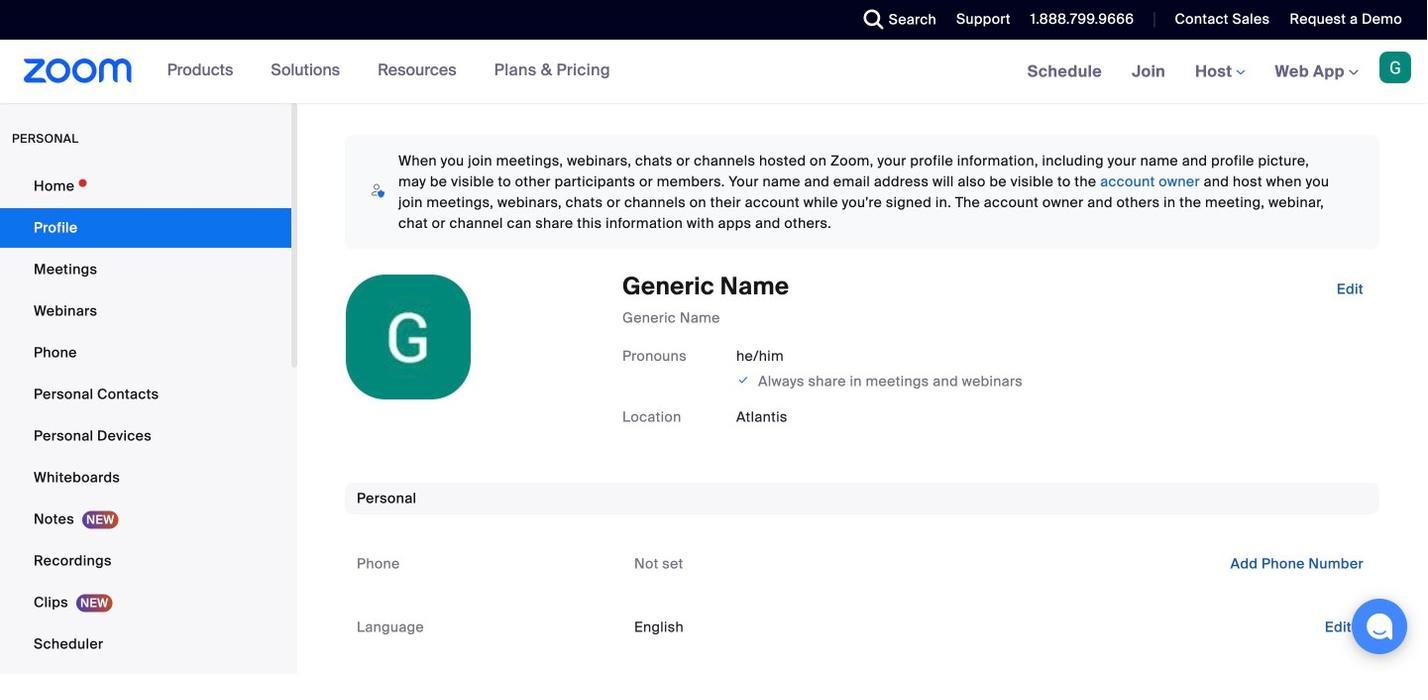 Task type: vqa. For each thing, say whether or not it's contained in the screenshot.
Close icon
no



Task type: locate. For each thing, give the bounding box(es) containing it.
product information navigation
[[152, 40, 626, 103]]

checked image
[[737, 370, 751, 390]]

banner
[[0, 40, 1428, 105]]

profile picture image
[[1380, 52, 1412, 83]]

meetings navigation
[[1013, 40, 1428, 105]]



Task type: describe. For each thing, give the bounding box(es) containing it.
open chat image
[[1366, 613, 1394, 641]]

edit user photo image
[[393, 328, 424, 346]]

personal menu menu
[[0, 167, 292, 674]]

user photo image
[[346, 275, 471, 400]]

zoom logo image
[[24, 58, 132, 83]]



